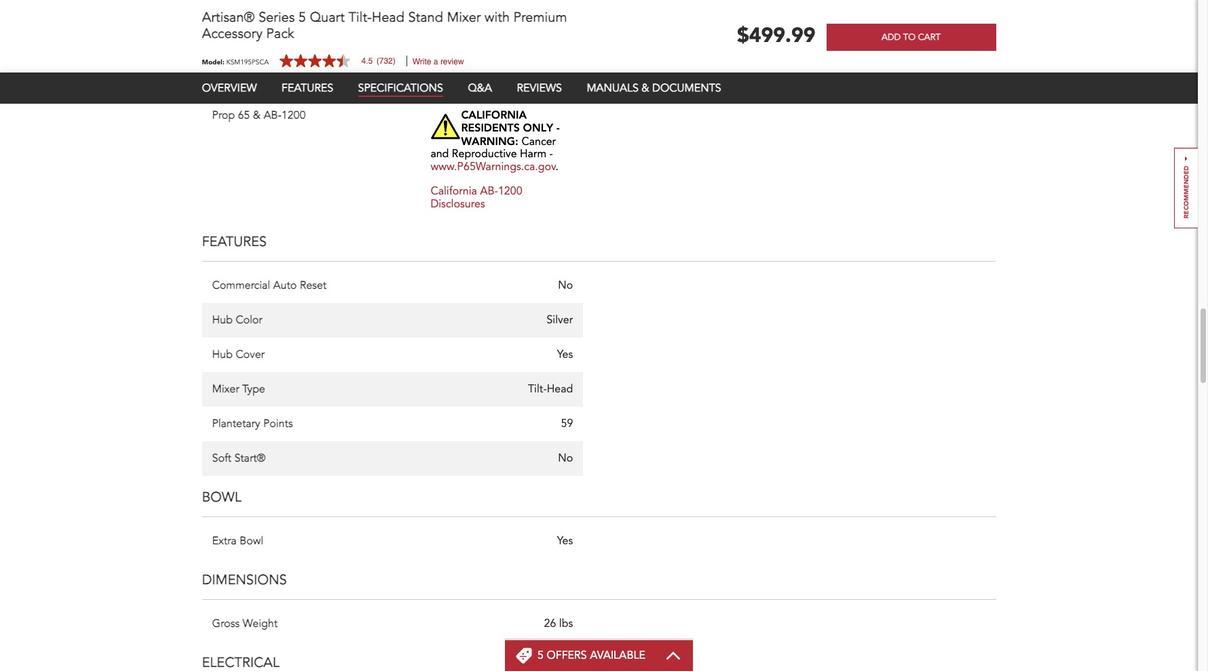 Task type: describe. For each thing, give the bounding box(es) containing it.
yes for hub cover
[[557, 348, 573, 363]]

ksm195psca
[[226, 58, 269, 67]]

quart
[[310, 8, 345, 26]]

extra
[[212, 534, 237, 549]]

- inside california residents only - warning:
[[556, 120, 560, 135]]

prop 65 & ab-1200
[[212, 108, 306, 123]]

stand
[[408, 8, 443, 26]]

0 vertical spatial 1200
[[281, 108, 306, 123]]

auto
[[273, 278, 297, 293]]

reviews
[[517, 81, 562, 96]]

offers
[[547, 649, 587, 664]]

add
[[882, 31, 901, 43]]

accessory
[[202, 24, 263, 43]]

plantetary
[[212, 417, 260, 432]]

5 offers available
[[538, 649, 645, 664]]

0 vertical spatial &
[[642, 81, 649, 96]]

1 vertical spatial 5
[[538, 649, 544, 664]]

documents
[[652, 81, 721, 96]]

write a review button
[[412, 57, 464, 67]]

ab- inside california ab-1200 disclosures
[[480, 184, 498, 199]]

mixer inside 'artisan® series 5 quart tilt-head stand mixer with premium accessory pack'
[[447, 8, 481, 26]]

plantetary points
[[212, 417, 293, 432]]

california
[[461, 107, 527, 122]]

reset
[[300, 278, 327, 293]]

1 horizontal spatial tilt-
[[528, 382, 547, 397]]

head inside 'artisan® series 5 quart tilt-head stand mixer with premium accessory pack'
[[372, 8, 404, 26]]

california residents only - warning:
[[461, 107, 560, 148]]

write a review
[[412, 57, 464, 67]]

california ab-1200 disclosures
[[431, 184, 522, 212]]

certifications
[[202, 63, 309, 81]]

a
[[434, 57, 438, 67]]

features link
[[281, 81, 333, 96]]

commercial
[[212, 278, 270, 293]]

0 vertical spatial bowl
[[202, 489, 241, 507]]

specifications
[[358, 81, 443, 96]]

www.p65warnings.ca.gov
[[431, 159, 555, 174]]

overview
[[202, 81, 257, 96]]

model: ksm195psca
[[202, 58, 269, 67]]

and
[[431, 147, 449, 162]]

4.5 (732)
[[361, 56, 395, 66]]

specifications link
[[358, 81, 443, 97]]

hub for hub color
[[212, 313, 233, 328]]

1200 inside california ab-1200 disclosures
[[498, 184, 522, 199]]

soft
[[212, 451, 231, 466]]

4.5
[[361, 56, 373, 66]]

model:
[[202, 58, 224, 67]]

1 vertical spatial bowl
[[240, 534, 263, 549]]

lbs
[[559, 617, 573, 632]]

26
[[544, 617, 556, 632]]

available
[[590, 649, 645, 664]]

residents
[[461, 120, 520, 135]]

artisan®
[[202, 8, 255, 26]]

mixer type
[[212, 382, 265, 397]]

(732)
[[376, 56, 395, 66]]

.
[[555, 159, 559, 174]]

5 inside 'artisan® series 5 quart tilt-head stand mixer with premium accessory pack'
[[298, 8, 306, 26]]

no for commercial auto reset
[[558, 278, 573, 293]]

color
[[236, 313, 262, 328]]



Task type: locate. For each thing, give the bounding box(es) containing it.
1 horizontal spatial -
[[556, 120, 560, 135]]

0 horizontal spatial &
[[253, 108, 261, 123]]

1 vertical spatial head
[[547, 382, 573, 397]]

silver
[[547, 313, 573, 328]]

hub left cover
[[212, 348, 233, 363]]

$499.99
[[737, 22, 815, 50]]

65
[[238, 108, 250, 123]]

hub cover
[[212, 348, 265, 363]]

0 vertical spatial 5
[[298, 8, 306, 26]]

0 horizontal spatial tilt-
[[348, 8, 372, 26]]

0 vertical spatial hub
[[212, 313, 233, 328]]

head
[[372, 8, 404, 26], [547, 382, 573, 397]]

write
[[412, 57, 431, 67]]

ab- right "65"
[[264, 108, 281, 123]]

california ab-1200 disclosures link
[[431, 184, 522, 212]]

review
[[440, 57, 464, 67]]

www.p65warnings.ca.gov link
[[431, 159, 555, 174]]

california
[[431, 184, 477, 199]]

1 horizontal spatial mixer
[[447, 8, 481, 26]]

1 horizontal spatial 1200
[[498, 184, 522, 199]]

overview link
[[202, 81, 257, 96]]

artisan® series 5 quart tilt-head stand mixer with premium accessory pack
[[202, 8, 567, 43]]

& right "65"
[[253, 108, 261, 123]]

to
[[903, 31, 916, 43]]

bowl
[[202, 489, 241, 507], [240, 534, 263, 549]]

0 horizontal spatial -
[[549, 147, 553, 162]]

0 vertical spatial no
[[558, 278, 573, 293]]

premium
[[513, 8, 567, 26]]

1 vertical spatial 1200
[[498, 184, 522, 199]]

mixer left with
[[447, 8, 481, 26]]

5 left quart on the top of page
[[298, 8, 306, 26]]

no
[[558, 278, 573, 293], [558, 451, 573, 466]]

0 horizontal spatial features
[[202, 233, 267, 251]]

2 yes from the top
[[557, 534, 573, 549]]

1 vertical spatial &
[[253, 108, 261, 123]]

-
[[556, 120, 560, 135], [549, 147, 553, 162]]

commercial auto reset
[[212, 278, 327, 293]]

1200 down features link
[[281, 108, 306, 123]]

1 horizontal spatial 5
[[538, 649, 544, 664]]

2 no from the top
[[558, 451, 573, 466]]

0 vertical spatial ab-
[[264, 108, 281, 123]]

head up '59' in the left bottom of the page
[[547, 382, 573, 397]]

manuals
[[587, 81, 639, 96]]

1 vertical spatial mixer
[[212, 382, 239, 397]]

dimensions
[[202, 572, 287, 590]]

q&a
[[468, 81, 492, 96]]

pack
[[266, 24, 294, 43]]

0 vertical spatial head
[[372, 8, 404, 26]]

features up commercial
[[202, 233, 267, 251]]

ab-
[[264, 108, 281, 123], [480, 184, 498, 199]]

0 vertical spatial yes
[[557, 348, 573, 363]]

- right only
[[556, 120, 560, 135]]

1 hub from the top
[[212, 313, 233, 328]]

59
[[561, 417, 573, 432]]

- inside cancer and reproductive harm - www.p65warnings.ca.gov .
[[549, 147, 553, 162]]

yes for extra bowl
[[557, 534, 573, 549]]

cancer
[[522, 134, 556, 149]]

yes
[[557, 348, 573, 363], [557, 534, 573, 549]]

mixer left type
[[212, 382, 239, 397]]

26 lbs
[[544, 617, 573, 632]]

mixer
[[447, 8, 481, 26], [212, 382, 239, 397]]

5
[[298, 8, 306, 26], [538, 649, 544, 664]]

only
[[523, 120, 553, 135]]

1 no from the top
[[558, 278, 573, 293]]

recommendations image
[[1174, 148, 1199, 229]]

cancer and reproductive harm - www.p65warnings.ca.gov .
[[431, 134, 559, 174]]

1 vertical spatial ab-
[[480, 184, 498, 199]]

1 yes from the top
[[557, 348, 573, 363]]

1 vertical spatial features
[[202, 233, 267, 251]]

1 vertical spatial yes
[[557, 534, 573, 549]]

2 hub from the top
[[212, 348, 233, 363]]

manuals & documents link
[[587, 81, 721, 96]]

gross
[[212, 617, 240, 632]]

0 horizontal spatial head
[[372, 8, 404, 26]]

 image
[[431, 109, 461, 145]]

prop
[[212, 108, 235, 123]]

1 horizontal spatial head
[[547, 382, 573, 397]]

1 vertical spatial no
[[558, 451, 573, 466]]

gross weight
[[212, 617, 278, 632]]

soft start®
[[212, 451, 266, 466]]

points
[[263, 417, 293, 432]]

tilt-head
[[528, 382, 573, 397]]

q&a link
[[468, 81, 492, 96]]

1200 down www.p65warnings.ca.gov link
[[498, 184, 522, 199]]

disclosures
[[431, 197, 485, 212]]

hub
[[212, 313, 233, 328], [212, 348, 233, 363]]

tilt- inside 'artisan® series 5 quart tilt-head stand mixer with premium accessory pack'
[[348, 8, 372, 26]]

1 vertical spatial hub
[[212, 348, 233, 363]]

cover
[[236, 348, 265, 363]]

tilt-
[[348, 8, 372, 26], [528, 382, 547, 397]]

0 vertical spatial -
[[556, 120, 560, 135]]

series
[[258, 8, 295, 26]]

cart
[[918, 31, 941, 43]]

reproductive
[[452, 147, 517, 162]]

no up silver
[[558, 278, 573, 293]]

1 vertical spatial -
[[549, 147, 553, 162]]

&
[[642, 81, 649, 96], [253, 108, 261, 123]]

reviews link
[[517, 81, 562, 96]]

ab- down the 'www.p65warnings.ca.gov'
[[480, 184, 498, 199]]

add to cart button
[[826, 24, 996, 51]]

with
[[485, 8, 510, 26]]

warning:
[[461, 134, 518, 148]]

1 vertical spatial tilt-
[[528, 382, 547, 397]]

type
[[242, 382, 265, 397]]

1 horizontal spatial features
[[281, 81, 333, 96]]

no for soft start®
[[558, 451, 573, 466]]

0 horizontal spatial 1200
[[281, 108, 306, 123]]

bowl down soft
[[202, 489, 241, 507]]

hub color
[[212, 313, 262, 328]]

1200
[[281, 108, 306, 123], [498, 184, 522, 199]]

0 vertical spatial mixer
[[447, 8, 481, 26]]

weight
[[243, 617, 278, 632]]

0 horizontal spatial mixer
[[212, 382, 239, 397]]

harm
[[520, 147, 546, 162]]

features
[[281, 81, 333, 96], [202, 233, 267, 251]]

hub left the color
[[212, 313, 233, 328]]

1 horizontal spatial &
[[642, 81, 649, 96]]

add to cart
[[882, 31, 941, 43]]

extra bowl
[[212, 534, 263, 549]]

1 horizontal spatial ab-
[[480, 184, 498, 199]]

0 horizontal spatial ab-
[[264, 108, 281, 123]]

- left .
[[549, 147, 553, 162]]

manuals & documents
[[587, 81, 721, 96]]

5 left offers
[[538, 649, 544, 664]]

start®
[[234, 451, 266, 466]]

& right manuals
[[642, 81, 649, 96]]

hub for hub cover
[[212, 348, 233, 363]]

0 vertical spatial features
[[281, 81, 333, 96]]

0 vertical spatial tilt-
[[348, 8, 372, 26]]

0 horizontal spatial 5
[[298, 8, 306, 26]]

features up prop 65 & ab-1200
[[281, 81, 333, 96]]

bowl right extra
[[240, 534, 263, 549]]

no down '59' in the left bottom of the page
[[558, 451, 573, 466]]

head left the stand
[[372, 8, 404, 26]]



Task type: vqa. For each thing, say whether or not it's contained in the screenshot.


